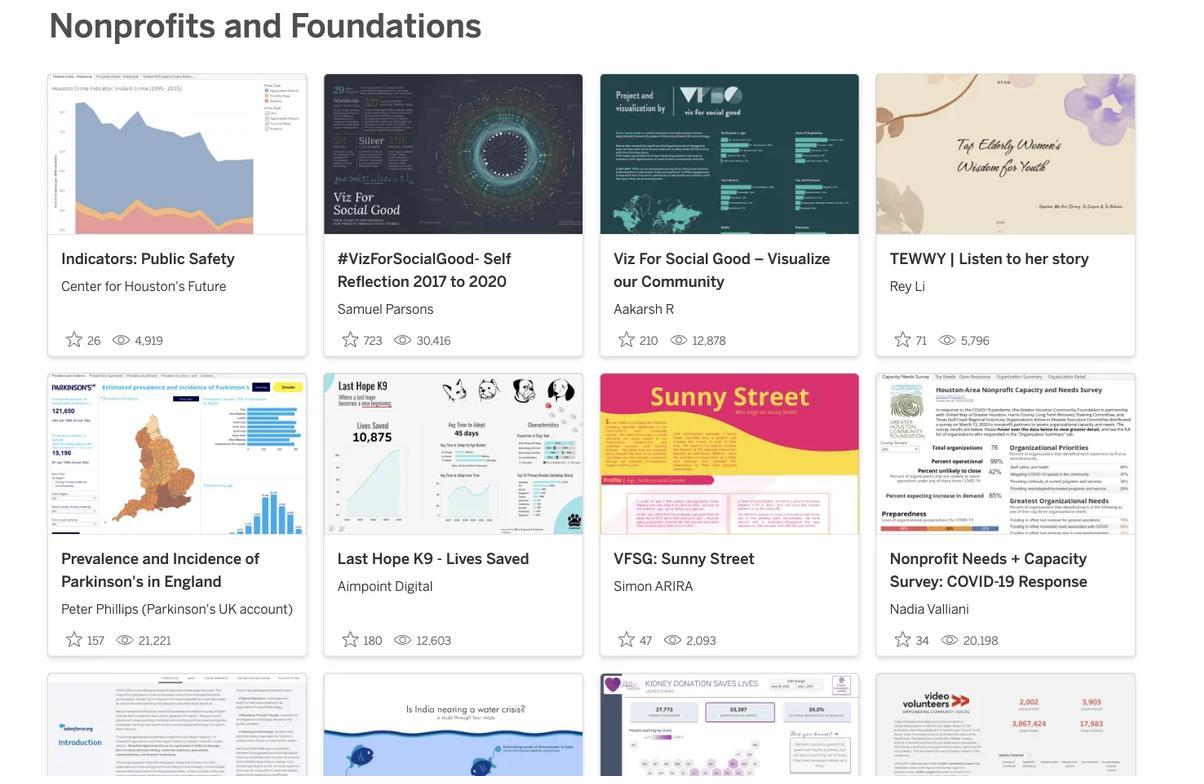 Task type: locate. For each thing, give the bounding box(es) containing it.
1 vertical spatial to
[[451, 273, 465, 291]]

nadia valliani
[[890, 602, 969, 617]]

digital
[[395, 579, 433, 595]]

rey li link
[[890, 271, 1122, 297]]

workbook thumbnail image
[[48, 74, 306, 234], [324, 74, 583, 234], [601, 74, 859, 234], [877, 74, 1135, 234], [48, 374, 306, 535], [324, 374, 583, 535], [601, 374, 859, 535], [877, 374, 1135, 535], [48, 675, 306, 777], [324, 675, 583, 777], [601, 675, 859, 777], [877, 675, 1135, 777]]

survey:
[[890, 573, 943, 591]]

723
[[364, 335, 383, 348]]

34
[[916, 635, 930, 648]]

houston's
[[125, 279, 185, 295]]

add favorite button containing 210
[[614, 327, 663, 353]]

to left her
[[1007, 250, 1021, 268]]

0 horizontal spatial to
[[451, 273, 465, 291]]

last
[[337, 550, 368, 568]]

5,796 views element
[[932, 328, 996, 355]]

add favorite button for prevalence and incidence of parkinson's in england
[[61, 627, 109, 653]]

30,416 views element
[[387, 328, 458, 355]]

lives
[[446, 550, 482, 568]]

incidence
[[173, 550, 242, 568]]

20,198 views element
[[934, 628, 1005, 655]]

|
[[950, 250, 955, 268]]

viz
[[614, 250, 635, 268]]

157
[[87, 635, 105, 648]]

add favorite button down "rey li"
[[890, 327, 932, 353]]

add favorite button containing 157
[[61, 627, 109, 653]]

and for nonprofits
[[224, 7, 282, 46]]

rey
[[890, 279, 912, 295]]

simon
[[614, 579, 652, 595]]

4,919 views element
[[106, 328, 170, 355]]

20,198
[[964, 635, 999, 648]]

210
[[640, 335, 658, 348]]

community
[[642, 273, 725, 291]]

for
[[105, 279, 122, 295]]

5,796
[[961, 335, 990, 348]]

Add Favorite button
[[614, 327, 663, 353], [890, 327, 932, 353], [61, 627, 109, 653], [337, 627, 387, 653]]

+
[[1011, 550, 1021, 568]]

rey li
[[890, 279, 926, 295]]

tewwy
[[890, 250, 946, 268]]

account)
[[240, 602, 293, 617]]

self
[[483, 250, 511, 268]]

add favorite button containing 180
[[337, 627, 387, 653]]

add favorite button down peter
[[61, 627, 109, 653]]

add favorite button for tewwy | listen to her story
[[890, 327, 932, 353]]

2017
[[413, 273, 447, 291]]

1 horizontal spatial to
[[1007, 250, 1021, 268]]

england
[[164, 573, 222, 591]]

aakarsh r
[[614, 302, 674, 317]]

Add Favorite button
[[337, 327, 387, 353]]

saved
[[486, 550, 529, 568]]

aimpoint
[[337, 579, 392, 595]]

safety
[[189, 250, 235, 268]]

0 horizontal spatial and
[[142, 550, 169, 568]]

26
[[87, 335, 101, 348]]

and inside prevalence and incidence of parkinson's in england
[[142, 550, 169, 568]]

21,221
[[139, 635, 171, 648]]

vfsg: sunny street link
[[614, 548, 846, 571]]

last hope k9 - lives saved link
[[337, 548, 570, 571]]

good
[[713, 250, 751, 268]]

71
[[916, 335, 927, 348]]

to inside #vizforsocialgood- self reflection 2017 to 2020
[[451, 273, 465, 291]]

1 vertical spatial and
[[142, 550, 169, 568]]

add favorite button for last hope k9 - lives saved
[[337, 627, 387, 653]]

peter phillips (parkinson's uk account) link
[[61, 593, 293, 619]]

future
[[188, 279, 226, 295]]

of
[[245, 550, 260, 568]]

nadia valliani link
[[890, 593, 1122, 619]]

r
[[666, 302, 674, 317]]

center for houston's future
[[61, 279, 226, 295]]

nonprofits
[[49, 7, 216, 46]]

indicators:
[[61, 250, 137, 268]]

to
[[1007, 250, 1021, 268], [451, 273, 465, 291]]

samuel parsons
[[337, 302, 434, 317]]

0 vertical spatial and
[[224, 7, 282, 46]]

-
[[437, 550, 442, 568]]

phillips
[[96, 602, 139, 617]]

add favorite button down "aimpoint"
[[337, 627, 387, 653]]

tewwy | listen to her story
[[890, 250, 1089, 268]]

our
[[614, 273, 638, 291]]

1 horizontal spatial and
[[224, 7, 282, 46]]

19
[[999, 573, 1015, 591]]

add favorite button down the aakarsh at the right top of page
[[614, 327, 663, 353]]

and for prevalence
[[142, 550, 169, 568]]

add favorite button for viz for social good – visualize our community
[[614, 327, 663, 353]]

response
[[1019, 573, 1088, 591]]

12,603
[[417, 635, 451, 648]]

to up samuel parsons link
[[451, 273, 465, 291]]

30,416
[[417, 335, 451, 348]]

add favorite button containing 71
[[890, 327, 932, 353]]

visualize
[[768, 250, 831, 268]]

public
[[141, 250, 185, 268]]

viz for social good – visualize our community
[[614, 250, 831, 291]]

viz for social good – visualize our community link
[[614, 248, 846, 293]]



Task type: vqa. For each thing, say whether or not it's contained in the screenshot.


Task type: describe. For each thing, give the bounding box(es) containing it.
listen
[[959, 250, 1003, 268]]

foundations
[[290, 7, 482, 46]]

#vizforsocialgood- self reflection 2017 to 2020
[[337, 250, 511, 291]]

21,221 views element
[[109, 628, 178, 655]]

aakarsh r link
[[614, 293, 846, 319]]

center
[[61, 279, 102, 295]]

#vizforsocialgood- self reflection 2017 to 2020 link
[[337, 248, 570, 293]]

nonprofit
[[890, 550, 959, 568]]

–
[[755, 250, 764, 268]]

aimpoint digital link
[[337, 571, 570, 597]]

prevalence
[[61, 550, 139, 568]]

12,878
[[693, 335, 726, 348]]

(parkinson's
[[142, 602, 216, 617]]

story
[[1053, 250, 1089, 268]]

nonprofits and foundations
[[49, 7, 482, 46]]

indicators: public safety
[[61, 250, 235, 268]]

last hope k9 - lives saved
[[337, 550, 529, 568]]

prevalence and incidence of parkinson's in england
[[61, 550, 260, 591]]

hope
[[372, 550, 410, 568]]

#vizforsocialgood-
[[337, 250, 480, 268]]

her
[[1025, 250, 1049, 268]]

social
[[666, 250, 709, 268]]

vfsg: sunny street
[[614, 550, 755, 568]]

samuel
[[337, 302, 383, 317]]

valliani
[[927, 602, 969, 617]]

parsons
[[386, 302, 434, 317]]

aakarsh
[[614, 302, 663, 317]]

samuel parsons link
[[337, 293, 570, 319]]

2,093
[[687, 635, 716, 648]]

center for houston's future link
[[61, 271, 293, 297]]

47
[[640, 635, 652, 648]]

12,878 views element
[[663, 328, 733, 355]]

Add Favorite button
[[61, 327, 106, 353]]

simon arira link
[[614, 571, 846, 597]]

arira
[[655, 579, 694, 595]]

180
[[364, 635, 383, 648]]

simon arira
[[614, 579, 694, 595]]

tewwy | listen to her story link
[[890, 248, 1122, 271]]

nadia
[[890, 602, 925, 617]]

street
[[710, 550, 755, 568]]

for
[[639, 250, 662, 268]]

capacity
[[1025, 550, 1087, 568]]

prevalence and incidence of parkinson's in england link
[[61, 548, 293, 593]]

covid-
[[947, 573, 999, 591]]

0 vertical spatial to
[[1007, 250, 1021, 268]]

aimpoint digital
[[337, 579, 433, 595]]

peter phillips (parkinson's uk account)
[[61, 602, 293, 617]]

12,603 views element
[[387, 628, 458, 655]]

uk
[[219, 602, 237, 617]]

k9
[[413, 550, 433, 568]]

in
[[147, 573, 160, 591]]

2020
[[469, 273, 507, 291]]

needs
[[962, 550, 1007, 568]]

peter
[[61, 602, 93, 617]]

4,919
[[135, 335, 163, 348]]

nonprofit needs + capacity survey: covid-19 response
[[890, 550, 1088, 591]]

2,093 views element
[[657, 628, 723, 655]]

Add Favorite button
[[614, 627, 657, 653]]

Add Favorite button
[[890, 627, 934, 653]]

vfsg:
[[614, 550, 658, 568]]

parkinson's
[[61, 573, 144, 591]]

sunny
[[661, 550, 706, 568]]

li
[[915, 279, 926, 295]]

indicators: public safety link
[[61, 248, 293, 271]]

reflection
[[337, 273, 410, 291]]

nonprofit needs + capacity survey: covid-19 response link
[[890, 548, 1122, 593]]



